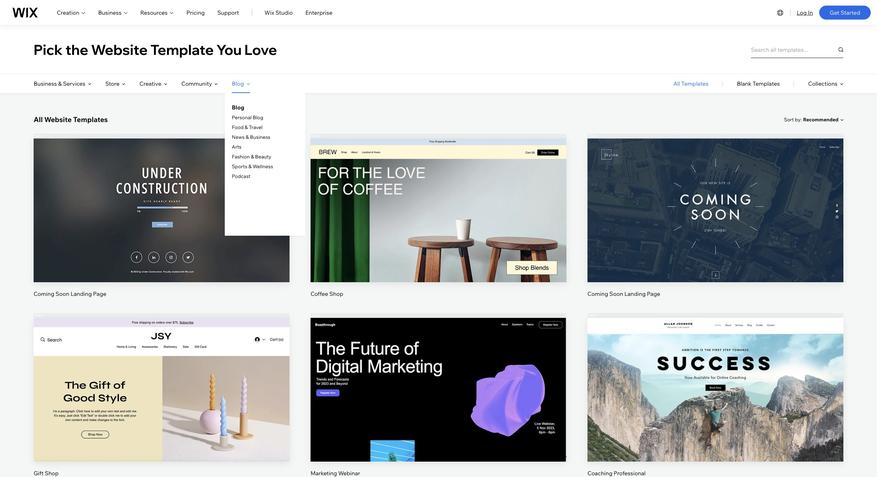 Task type: vqa. For each thing, say whether or not it's contained in the screenshot.
right all
yes



Task type: locate. For each thing, give the bounding box(es) containing it.
arts
[[232, 144, 242, 150]]

0 horizontal spatial business
[[34, 80, 57, 87]]

business for business & services
[[34, 80, 57, 87]]

food
[[232, 124, 244, 131]]

edit button for gift shop group
[[145, 372, 178, 388]]

1 horizontal spatial business
[[98, 9, 121, 16]]

all
[[674, 80, 680, 87], [34, 115, 43, 124]]

gift shop
[[34, 471, 59, 478]]

view
[[155, 221, 168, 228], [432, 221, 445, 228], [709, 221, 722, 228], [155, 400, 168, 407], [709, 400, 722, 407]]

all website templates - coming soon landing page image
[[34, 139, 290, 283], [588, 139, 844, 283]]

edit button for second coming soon landing page group from right
[[145, 192, 178, 209]]

edit for the edit button inside the coffee shop group
[[433, 197, 444, 204]]

blog up personal
[[232, 104, 244, 111]]

2 horizontal spatial templates
[[753, 80, 780, 87]]

1 vertical spatial business
[[34, 80, 57, 87]]

webinar
[[338, 471, 360, 478]]

coaching professional
[[588, 471, 646, 478]]

& left "services"
[[58, 80, 62, 87]]

2 vertical spatial business
[[250, 134, 270, 140]]

Search search field
[[751, 41, 844, 58]]

get
[[830, 9, 840, 16]]

1 vertical spatial all
[[34, 115, 43, 124]]

edit for the edit button inside coaching professional group
[[711, 376, 721, 383]]

by:
[[795, 116, 802, 123]]

collections
[[809, 80, 838, 87]]

view inside coffee shop group
[[432, 221, 445, 228]]

marketing
[[311, 471, 337, 478]]

2 horizontal spatial business
[[250, 134, 270, 140]]

professional
[[614, 471, 646, 478]]

& right news
[[246, 134, 249, 140]]

coming soon landing page for second coming soon landing page group from the left
[[588, 291, 661, 298]]

edit button inside marketing webinar group
[[422, 372, 455, 388]]

business for business
[[98, 9, 121, 16]]

enterprise
[[306, 9, 333, 16]]

all website templates - gift shop image
[[34, 318, 290, 463]]

soon
[[56, 291, 69, 298], [610, 291, 623, 298]]

0 horizontal spatial coming soon landing page
[[34, 291, 106, 298]]

1 horizontal spatial templates
[[682, 80, 709, 87]]

2 landing from the left
[[625, 291, 646, 298]]

marketing webinar
[[311, 471, 360, 478]]

1 vertical spatial blog
[[232, 104, 244, 111]]

edit
[[156, 197, 167, 204], [433, 197, 444, 204], [711, 197, 721, 204], [156, 376, 167, 383], [433, 376, 444, 383], [711, 376, 721, 383]]

view for all website templates - coffee shop image
[[432, 221, 445, 228]]

0 horizontal spatial soon
[[56, 291, 69, 298]]

edit inside coffee shop group
[[433, 197, 444, 204]]

recommended
[[804, 117, 839, 123]]

fashion
[[232, 154, 250, 160]]

pick
[[34, 41, 63, 58]]

templates
[[682, 80, 709, 87], [753, 80, 780, 87], [73, 115, 108, 124]]

coming
[[34, 291, 54, 298], [588, 291, 608, 298]]

coffee shop
[[311, 291, 343, 298]]

page for second coming soon landing page group from the left
[[647, 291, 661, 298]]

edit for second coming soon landing page group from right the edit button
[[156, 197, 167, 204]]

services
[[63, 80, 85, 87]]

0 horizontal spatial website
[[44, 115, 72, 124]]

0 horizontal spatial coming
[[34, 291, 54, 298]]

0 vertical spatial shop
[[330, 291, 343, 298]]

sort by:
[[784, 116, 802, 123]]

1 horizontal spatial soon
[[610, 291, 623, 298]]

0 horizontal spatial all
[[34, 115, 43, 124]]

coming soon landing page group
[[34, 134, 290, 298], [588, 134, 844, 298]]

0 vertical spatial blog
[[232, 80, 244, 87]]

2 coming soon landing page group from the left
[[588, 134, 844, 298]]

1 all website templates - coming soon landing page image from the left
[[34, 139, 290, 283]]

creation button
[[57, 8, 86, 17]]

sort
[[784, 116, 794, 123]]

coaching
[[588, 471, 613, 478]]

1 horizontal spatial coming soon landing page group
[[588, 134, 844, 298]]

edit for the edit button within the gift shop group
[[156, 376, 167, 383]]

page
[[93, 291, 106, 298], [647, 291, 661, 298]]

blog up travel
[[253, 115, 263, 121]]

2 soon from the left
[[610, 291, 623, 298]]

1 horizontal spatial page
[[647, 291, 661, 298]]

business
[[98, 9, 121, 16], [34, 80, 57, 87], [250, 134, 270, 140]]

1 vertical spatial shop
[[45, 471, 59, 478]]

2 coming soon landing page from the left
[[588, 291, 661, 298]]

categories. use the left and right arrow keys to navigate the menu element
[[0, 74, 877, 236]]

landing for second coming soon landing page group from the left
[[625, 291, 646, 298]]

edit inside gift shop group
[[156, 376, 167, 383]]

all website templates - coaching professional image
[[588, 318, 844, 463]]

0 horizontal spatial coming soon landing page group
[[34, 134, 290, 298]]

news
[[232, 134, 245, 140]]

wix studio
[[265, 9, 293, 16]]

2 all website templates - coming soon landing page image from the left
[[588, 139, 844, 283]]

blog link
[[232, 103, 244, 112]]

all inside all templates link
[[674, 80, 680, 87]]

& up sports & wellness link
[[251, 154, 254, 160]]

business inside business popup button
[[98, 9, 121, 16]]

edit inside marketing webinar group
[[433, 376, 444, 383]]

fashion & beauty link
[[232, 154, 271, 160]]

all website templates - coming soon landing page image for second coming soon landing page group from the left's the edit button
[[588, 139, 844, 283]]

community
[[181, 80, 212, 87]]

1 coming soon landing page from the left
[[34, 291, 106, 298]]

shop right 'coffee'
[[330, 291, 343, 298]]

sports
[[232, 164, 247, 170]]

&
[[58, 80, 62, 87], [245, 124, 248, 131], [246, 134, 249, 140], [251, 154, 254, 160], [249, 164, 252, 170]]

blog
[[232, 80, 244, 87], [232, 104, 244, 111], [253, 115, 263, 121]]

get started link
[[820, 5, 871, 19]]

1 coming from the left
[[34, 291, 54, 298]]

edit for second coming soon landing page group from the left's the edit button
[[711, 197, 721, 204]]

0 vertical spatial business
[[98, 9, 121, 16]]

edit button for second coming soon landing page group from the left
[[699, 192, 732, 209]]

generic categories element
[[674, 74, 844, 93]]

2 page from the left
[[647, 291, 661, 298]]

food & travel link
[[232, 124, 263, 131]]

travel
[[249, 124, 263, 131]]

categories by subject element
[[34, 74, 306, 236]]

edit inside coaching professional group
[[711, 376, 721, 383]]

1 horizontal spatial website
[[91, 41, 148, 58]]

studio
[[276, 9, 293, 16]]

1 landing from the left
[[71, 291, 92, 298]]

edit button for marketing webinar group at the bottom
[[422, 372, 455, 388]]

0 horizontal spatial shop
[[45, 471, 59, 478]]

edit button inside coaching professional group
[[699, 372, 732, 388]]

view button inside gift shop group
[[145, 395, 178, 412]]

website
[[91, 41, 148, 58], [44, 115, 72, 124]]

all for all templates
[[674, 80, 680, 87]]

1 horizontal spatial shop
[[330, 291, 343, 298]]

shop
[[330, 291, 343, 298], [45, 471, 59, 478]]

0 vertical spatial all
[[674, 80, 680, 87]]

0 horizontal spatial landing
[[71, 291, 92, 298]]

1 horizontal spatial all website templates - coming soon landing page image
[[588, 139, 844, 283]]

edit button inside coffee shop group
[[422, 192, 455, 209]]

support
[[217, 9, 239, 16]]

0 horizontal spatial all website templates - coming soon landing page image
[[34, 139, 290, 283]]

1 soon from the left
[[56, 291, 69, 298]]

landing
[[71, 291, 92, 298], [625, 291, 646, 298]]

love
[[245, 41, 277, 58]]

edit for the edit button in the marketing webinar group
[[433, 376, 444, 383]]

view inside gift shop group
[[155, 400, 168, 407]]

edit button
[[145, 192, 178, 209], [422, 192, 455, 209], [699, 192, 732, 209], [145, 372, 178, 388], [422, 372, 455, 388], [699, 372, 732, 388]]

edit button inside gift shop group
[[145, 372, 178, 388]]

view inside coaching professional group
[[709, 400, 722, 407]]

all templates link
[[674, 74, 709, 93]]

blog personal blog food & travel news & business arts fashion & beauty sports & wellness podcast
[[232, 104, 273, 180]]

shop right gift
[[45, 471, 59, 478]]

coming soon landing page
[[34, 291, 106, 298], [588, 291, 661, 298]]

view button inside coffee shop group
[[422, 216, 455, 232]]

1 page from the left
[[93, 291, 106, 298]]

view button inside coaching professional group
[[699, 395, 732, 412]]

1 horizontal spatial coming
[[588, 291, 608, 298]]

None search field
[[751, 41, 844, 58]]

blog up blog link
[[232, 80, 244, 87]]

the
[[65, 41, 88, 58]]

view button
[[145, 216, 178, 232], [422, 216, 455, 232], [699, 216, 732, 232], [145, 395, 178, 412], [699, 395, 732, 412]]

0 horizontal spatial page
[[93, 291, 106, 298]]

coffee
[[311, 291, 328, 298]]

1 horizontal spatial coming soon landing page
[[588, 291, 661, 298]]

1 horizontal spatial landing
[[625, 291, 646, 298]]

1 horizontal spatial all
[[674, 80, 680, 87]]

wellness
[[253, 164, 273, 170]]



Task type: describe. For each thing, give the bounding box(es) containing it.
blank templates
[[737, 80, 780, 87]]

template
[[150, 41, 214, 58]]

blog for blog personal blog food & travel news & business arts fashion & beauty sports & wellness podcast
[[232, 104, 244, 111]]

personal
[[232, 115, 252, 121]]

pricing link
[[187, 8, 205, 17]]

gift shop group
[[34, 314, 290, 478]]

shop for gift shop
[[45, 471, 59, 478]]

view for all website templates - gift shop image
[[155, 400, 168, 407]]

blog for blog
[[232, 80, 244, 87]]

all website templates
[[34, 115, 108, 124]]

edit button for coffee shop group
[[422, 192, 455, 209]]

templates for blank templates
[[753, 80, 780, 87]]

soon for second coming soon landing page group from right
[[56, 291, 69, 298]]

store
[[105, 80, 120, 87]]

2 coming from the left
[[588, 291, 608, 298]]

wix
[[265, 9, 274, 16]]

beauty
[[255, 154, 271, 160]]

landing for second coming soon landing page group from right
[[71, 291, 92, 298]]

language selector, english selected image
[[776, 8, 785, 17]]

view button for all website templates - coffee shop image
[[422, 216, 455, 232]]

personal blog link
[[232, 115, 263, 121]]

you
[[217, 41, 242, 58]]

page for second coming soon landing page group from right
[[93, 291, 106, 298]]

pricing
[[187, 9, 205, 16]]

0 vertical spatial website
[[91, 41, 148, 58]]

view for all website templates - coaching professional image at the bottom right of the page
[[709, 400, 722, 407]]

1 coming soon landing page group from the left
[[34, 134, 290, 298]]

enterprise link
[[306, 8, 333, 17]]

all templates
[[674, 80, 709, 87]]

started
[[841, 9, 861, 16]]

all website templates - coffee shop image
[[311, 139, 567, 283]]

support link
[[217, 8, 239, 17]]

resources
[[140, 9, 168, 16]]

log
[[797, 9, 807, 16]]

blank templates link
[[737, 74, 780, 93]]

& down fashion & beauty link
[[249, 164, 252, 170]]

podcast
[[232, 173, 251, 180]]

marketing webinar group
[[311, 314, 567, 478]]

resources button
[[140, 8, 174, 17]]

view button for all website templates - coaching professional image at the bottom right of the page
[[699, 395, 732, 412]]

in
[[808, 9, 813, 16]]

2 vertical spatial blog
[[253, 115, 263, 121]]

creative
[[140, 80, 161, 87]]

0 horizontal spatial templates
[[73, 115, 108, 124]]

templates for all templates
[[682, 80, 709, 87]]

coming soon landing page for second coming soon landing page group from right
[[34, 291, 106, 298]]

all website templates - marketing webinar image
[[311, 318, 567, 463]]

coffee shop group
[[311, 134, 567, 298]]

shop for coffee shop
[[330, 291, 343, 298]]

1 vertical spatial website
[[44, 115, 72, 124]]

blank
[[737, 80, 752, 87]]

all for all website templates
[[34, 115, 43, 124]]

wix studio link
[[265, 8, 293, 17]]

creation
[[57, 9, 79, 16]]

sports & wellness link
[[232, 164, 273, 170]]

log in link
[[797, 8, 813, 17]]

business button
[[98, 8, 128, 17]]

soon for second coming soon landing page group from the left
[[610, 291, 623, 298]]

coaching professional group
[[588, 314, 844, 478]]

news & business link
[[232, 134, 270, 140]]

business inside blog personal blog food & travel news & business arts fashion & beauty sports & wellness podcast
[[250, 134, 270, 140]]

log in
[[797, 9, 813, 16]]

view button for all website templates - gift shop image
[[145, 395, 178, 412]]

gift
[[34, 471, 44, 478]]

arts link
[[232, 144, 242, 150]]

& right food at left top
[[245, 124, 248, 131]]

get started
[[830, 9, 861, 16]]

pick the website template you love
[[34, 41, 277, 58]]

business & services
[[34, 80, 85, 87]]

edit button for coaching professional group
[[699, 372, 732, 388]]

podcast link
[[232, 173, 251, 180]]

all website templates - coming soon landing page image for second coming soon landing page group from right the edit button
[[34, 139, 290, 283]]



